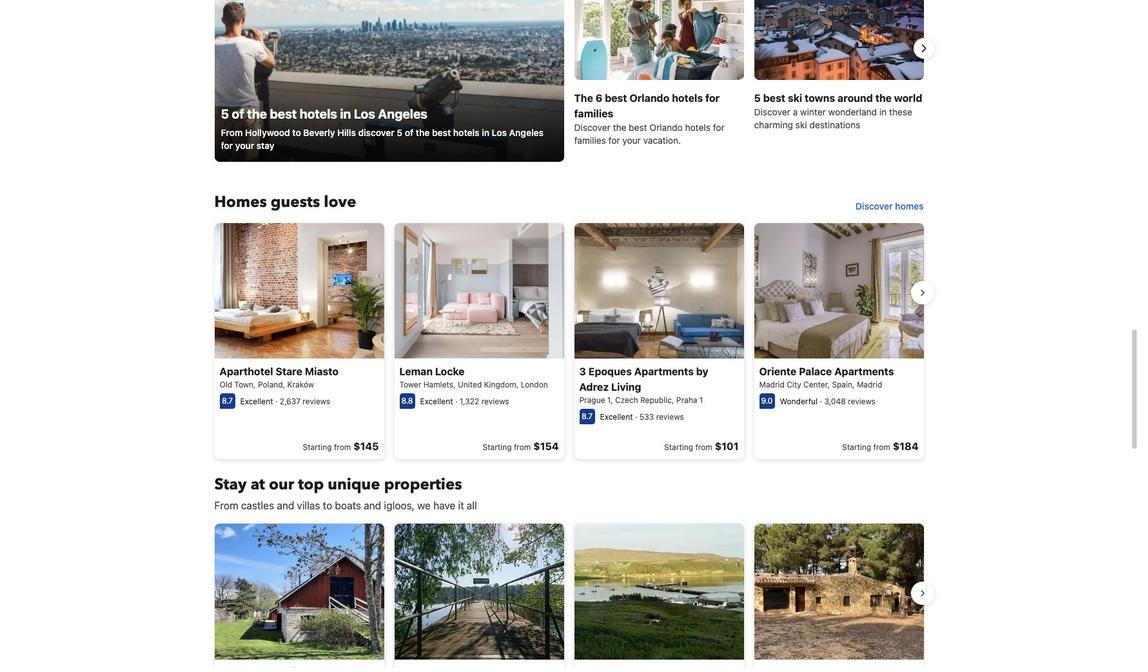 Task type: vqa. For each thing, say whether or not it's contained in the screenshot.


Task type: describe. For each thing, give the bounding box(es) containing it.
discover for best
[[755, 106, 791, 117]]

1 horizontal spatial angeles
[[509, 127, 544, 138]]

reviews for living
[[657, 412, 684, 422]]

from for $145
[[334, 443, 351, 452]]

oriente palace apartments madrid city center, spain, madrid
[[760, 366, 895, 390]]

9.0
[[762, 396, 773, 406]]

leman
[[400, 366, 433, 378]]

5 of the best hotels in los angeles region
[[204, 0, 935, 172]]

hamlets,
[[424, 380, 456, 390]]

excellent element for united
[[420, 397, 453, 407]]

region for stay at our top unique properties
[[204, 519, 935, 668]]

1 families from the top
[[575, 108, 614, 119]]

3
[[580, 366, 586, 378]]

region for homes guests love
[[204, 218, 935, 465]]

we
[[418, 500, 431, 512]]

leman locke tower hamlets, united kingdom, london
[[400, 366, 548, 390]]

starting from $101
[[665, 441, 739, 452]]

9.0 element
[[760, 394, 775, 409]]

starting from $154
[[483, 441, 559, 452]]

2 families from the top
[[575, 135, 606, 146]]

for inside "5 of the best hotels in los angeles from hollywood to beverly hills discover 5 of the best hotels in los angeles for your stay"
[[221, 140, 233, 151]]

1,
[[608, 396, 613, 405]]

spain,
[[833, 380, 855, 390]]

wonderful · 3,048 reviews
[[780, 397, 876, 407]]

from inside stay at our top unique properties from castles and villas to boats and igloos, we have it all
[[215, 500, 238, 512]]

discover homes link
[[851, 195, 929, 218]]

our
[[269, 474, 294, 496]]

excellent element for adrez
[[600, 412, 633, 422]]

hollywood
[[245, 127, 290, 138]]

1 vertical spatial orlando
[[650, 122, 683, 133]]

unique
[[328, 474, 380, 496]]

praha
[[677, 396, 698, 405]]

homes guests love
[[215, 192, 356, 213]]

2,637
[[280, 397, 301, 407]]

reviews for kingdom,
[[482, 397, 509, 407]]

at
[[251, 474, 265, 496]]

boats
[[335, 500, 361, 512]]

stare
[[276, 366, 303, 378]]

0 vertical spatial of
[[232, 106, 244, 121]]

tower
[[400, 380, 422, 390]]

it
[[458, 500, 464, 512]]

$101
[[715, 441, 739, 452]]

old
[[220, 380, 232, 390]]

1 horizontal spatial of
[[405, 127, 414, 138]]

reviews for poland,
[[303, 397, 330, 407]]

towns
[[805, 92, 836, 104]]

love
[[324, 192, 356, 213]]

$154
[[534, 441, 559, 452]]

wonderful element
[[780, 397, 818, 407]]

beverly
[[304, 127, 335, 138]]

from for $184
[[874, 443, 891, 452]]

5 for 5 of the best hotels in los angeles
[[221, 106, 229, 121]]

excellent for adrez
[[600, 412, 633, 422]]

a
[[793, 106, 798, 117]]

aparthotel stare miasto old town, poland, kraków
[[220, 366, 339, 390]]

stay
[[215, 474, 247, 496]]

world
[[895, 92, 923, 104]]

living
[[612, 382, 642, 393]]

kingdom,
[[484, 380, 519, 390]]

excellent · 533 reviews
[[600, 412, 684, 422]]

poland,
[[258, 380, 285, 390]]

oriente
[[760, 366, 797, 378]]

1,322
[[460, 397, 480, 407]]

destinations
[[810, 119, 861, 130]]

$145
[[354, 441, 379, 452]]

· for poland,
[[275, 397, 278, 407]]

vacation.
[[644, 135, 681, 146]]

2 vertical spatial discover
[[856, 201, 893, 212]]

epoques
[[589, 366, 632, 378]]

2 and from the left
[[364, 500, 382, 512]]

excellent element for town,
[[240, 397, 273, 407]]

1 vertical spatial los
[[492, 127, 507, 138]]

5 of the best hotels in los angeles from hollywood to beverly hills discover 5 of the best hotels in los angeles for your stay
[[221, 106, 544, 151]]

· for center,
[[820, 397, 823, 407]]

discover for 6
[[575, 122, 611, 133]]

excellent for united
[[420, 397, 453, 407]]

charming
[[755, 119, 794, 130]]

6
[[596, 92, 603, 104]]

united
[[458, 380, 482, 390]]

starting from $145
[[303, 441, 379, 452]]

town,
[[235, 380, 256, 390]]

igloos,
[[384, 500, 415, 512]]

all
[[467, 500, 477, 512]]

excellent · 2,637 reviews
[[240, 397, 330, 407]]

excellent for town,
[[240, 397, 273, 407]]

the 6 best orlando hotels for families image
[[575, 0, 744, 80]]

3 epoques apartments by adrez living prague 1, czech republic, praha 1
[[580, 366, 709, 405]]

· for kingdom,
[[455, 397, 458, 407]]

discover
[[358, 127, 395, 138]]

villas
[[297, 500, 320, 512]]

the
[[575, 92, 594, 104]]

$184
[[893, 441, 919, 452]]

reviews for center,
[[848, 397, 876, 407]]

london
[[521, 380, 548, 390]]

homes
[[215, 192, 267, 213]]

adrez
[[580, 382, 609, 393]]

aparthotel
[[220, 366, 273, 378]]

· for living
[[635, 412, 638, 422]]



Task type: locate. For each thing, give the bounding box(es) containing it.
5 best ski towns around the world discover a winter wonderland in these charming ski destinations
[[755, 92, 923, 130]]

around
[[838, 92, 873, 104]]

1 horizontal spatial excellent element
[[420, 397, 453, 407]]

and down our on the left bottom
[[277, 500, 294, 512]]

excellent element down the town,
[[240, 397, 273, 407]]

2 vertical spatial 5
[[397, 127, 403, 138]]

0 vertical spatial from
[[221, 127, 243, 138]]

guests
[[271, 192, 320, 213]]

from for $154
[[514, 443, 531, 452]]

0 horizontal spatial los
[[354, 106, 375, 121]]

8.7 for town,
[[222, 396, 233, 406]]

5 best ski towns around the world image
[[755, 0, 924, 80]]

excellent · 1,322 reviews
[[420, 397, 509, 407]]

wonderful
[[780, 397, 818, 407]]

0 horizontal spatial in
[[340, 106, 351, 121]]

from down stay
[[215, 500, 238, 512]]

0 horizontal spatial 8.7
[[222, 396, 233, 406]]

0 vertical spatial orlando
[[630, 92, 670, 104]]

reviews
[[303, 397, 330, 407], [482, 397, 509, 407], [848, 397, 876, 407], [657, 412, 684, 422]]

excellent down '1,'
[[600, 412, 633, 422]]

0 vertical spatial angeles
[[378, 106, 428, 121]]

the inside 5 best ski towns around the world discover a winter wonderland in these charming ski destinations
[[876, 92, 892, 104]]

1 horizontal spatial in
[[482, 127, 490, 138]]

8.7 element for adrez
[[580, 409, 595, 425]]

best
[[605, 92, 627, 104], [764, 92, 786, 104], [270, 106, 297, 121], [629, 122, 647, 133], [432, 127, 451, 138]]

these
[[890, 106, 913, 117]]

from left $101 on the bottom right of page
[[696, 443, 713, 452]]

to inside stay at our top unique properties from castles and villas to boats and igloos, we have it all
[[323, 500, 332, 512]]

from inside 'starting from $145'
[[334, 443, 351, 452]]

starting up top
[[303, 443, 332, 452]]

of
[[232, 106, 244, 121], [405, 127, 414, 138]]

1 vertical spatial to
[[323, 500, 332, 512]]

apartments up spain,
[[835, 366, 895, 378]]

2 horizontal spatial discover
[[856, 201, 893, 212]]

families down 6
[[575, 108, 614, 119]]

apartments for living
[[635, 366, 694, 378]]

0 vertical spatial to
[[293, 127, 301, 138]]

orlando
[[630, 92, 670, 104], [650, 122, 683, 133]]

from inside starting from $101
[[696, 443, 713, 452]]

hills
[[338, 127, 356, 138]]

starting inside starting from $101
[[665, 443, 694, 452]]

8.8 element
[[400, 394, 415, 409]]

0 horizontal spatial of
[[232, 106, 244, 121]]

8.7 for adrez
[[582, 412, 593, 422]]

starting for $145
[[303, 443, 332, 452]]

to
[[293, 127, 301, 138], [323, 500, 332, 512]]

next image
[[917, 41, 932, 56]]

discover
[[755, 106, 791, 117], [575, 122, 611, 133], [856, 201, 893, 212]]

1 horizontal spatial 8.7 element
[[580, 409, 595, 425]]

starting
[[303, 443, 332, 452], [483, 443, 512, 452], [665, 443, 694, 452], [843, 443, 872, 452]]

1 horizontal spatial 8.7
[[582, 412, 593, 422]]

1 starting from the left
[[303, 443, 332, 452]]

1 region from the top
[[204, 218, 935, 465]]

starting down excellent · 533 reviews
[[665, 443, 694, 452]]

prague
[[580, 396, 606, 405]]

8.7 element
[[220, 394, 235, 409], [580, 409, 595, 425]]

1 horizontal spatial your
[[623, 135, 641, 146]]

from
[[334, 443, 351, 452], [514, 443, 531, 452], [696, 443, 713, 452], [874, 443, 891, 452]]

1 horizontal spatial excellent
[[420, 397, 453, 407]]

discover left homes
[[856, 201, 893, 212]]

excellent element down '1,'
[[600, 412, 633, 422]]

2 madrid from the left
[[857, 380, 883, 390]]

your left stay
[[235, 140, 254, 151]]

families
[[575, 108, 614, 119], [575, 135, 606, 146]]

2 starting from the left
[[483, 443, 512, 452]]

starting inside starting from $184
[[843, 443, 872, 452]]

ski down a
[[796, 119, 808, 130]]

excellent down the town,
[[240, 397, 273, 407]]

1 horizontal spatial 5
[[397, 127, 403, 138]]

starting for $184
[[843, 443, 872, 452]]

families down the
[[575, 135, 606, 146]]

2 horizontal spatial 5
[[755, 92, 761, 104]]

apartments up republic,
[[635, 366, 694, 378]]

and
[[277, 500, 294, 512], [364, 500, 382, 512]]

to right villas
[[323, 500, 332, 512]]

ski up a
[[788, 92, 803, 104]]

8.7 down the prague
[[582, 412, 593, 422]]

from left $154
[[514, 443, 531, 452]]

5 for 5 best ski towns around the world
[[755, 92, 761, 104]]

starting left $184
[[843, 443, 872, 452]]

discover inside the 6 best orlando hotels for families discover the best orlando hotels for families for your vacation.
[[575, 122, 611, 133]]

in
[[340, 106, 351, 121], [880, 106, 887, 117], [482, 127, 490, 138]]

locke
[[435, 366, 465, 378]]

0 horizontal spatial apartments
[[635, 366, 694, 378]]

· left 3,048
[[820, 397, 823, 407]]

from inside starting from $154
[[514, 443, 531, 452]]

· left 533
[[635, 412, 638, 422]]

in inside 5 best ski towns around the world discover a winter wonderland in these charming ski destinations
[[880, 106, 887, 117]]

4 starting from the left
[[843, 443, 872, 452]]

and right "boats"
[[364, 500, 382, 512]]

from for $101
[[696, 443, 713, 452]]

8.7 element down the prague
[[580, 409, 595, 425]]

1 from from the left
[[334, 443, 351, 452]]

apartments inside 'oriente palace apartments madrid city center, spain, madrid'
[[835, 366, 895, 378]]

from left $145
[[334, 443, 351, 452]]

center,
[[804, 380, 830, 390]]

0 horizontal spatial angeles
[[378, 106, 428, 121]]

2 horizontal spatial excellent
[[600, 412, 633, 422]]

1 horizontal spatial madrid
[[857, 380, 883, 390]]

reviews down spain,
[[848, 397, 876, 407]]

4 from from the left
[[874, 443, 891, 452]]

castles
[[241, 500, 274, 512]]

starting for $154
[[483, 443, 512, 452]]

wonderland
[[829, 106, 878, 117]]

1 vertical spatial discover
[[575, 122, 611, 133]]

0 horizontal spatial and
[[277, 500, 294, 512]]

0 horizontal spatial excellent
[[240, 397, 273, 407]]

stay at our top unique properties from castles and villas to boats and igloos, we have it all
[[215, 474, 477, 512]]

excellent
[[240, 397, 273, 407], [420, 397, 453, 407], [600, 412, 633, 422]]

0 horizontal spatial excellent element
[[240, 397, 273, 407]]

properties
[[384, 474, 462, 496]]

kraków
[[287, 380, 314, 390]]

republic,
[[641, 396, 675, 405]]

to for unique
[[323, 500, 332, 512]]

starting inside starting from $154
[[483, 443, 512, 452]]

0 vertical spatial los
[[354, 106, 375, 121]]

0 horizontal spatial discover
[[575, 122, 611, 133]]

1 madrid from the left
[[760, 380, 785, 390]]

reviews down kingdom,
[[482, 397, 509, 407]]

1 horizontal spatial los
[[492, 127, 507, 138]]

the 6 best orlando hotels for families discover the best orlando hotels for families for your vacation.
[[575, 92, 725, 146]]

0 vertical spatial 5
[[755, 92, 761, 104]]

excellent element
[[240, 397, 273, 407], [420, 397, 453, 407], [600, 412, 633, 422]]

excellent down hamlets,
[[420, 397, 453, 407]]

hotels
[[672, 92, 703, 104], [300, 106, 337, 121], [686, 122, 711, 133], [453, 127, 480, 138]]

533
[[640, 412, 654, 422]]

0 vertical spatial 8.7
[[222, 396, 233, 406]]

to for hotels
[[293, 127, 301, 138]]

3 from from the left
[[696, 443, 713, 452]]

2 from from the left
[[514, 443, 531, 452]]

stay
[[257, 140, 275, 151]]

0 horizontal spatial your
[[235, 140, 254, 151]]

angeles
[[378, 106, 428, 121], [509, 127, 544, 138]]

best inside 5 best ski towns around the world discover a winter wonderland in these charming ski destinations
[[764, 92, 786, 104]]

starting left $154
[[483, 443, 512, 452]]

to inside "5 of the best hotels in los angeles from hollywood to beverly hills discover 5 of the best hotels in los angeles for your stay"
[[293, 127, 301, 138]]

0 vertical spatial ski
[[788, 92, 803, 104]]

discover down 6
[[575, 122, 611, 133]]

your inside "5 of the best hotels in los angeles from hollywood to beverly hills discover 5 of the best hotels in los angeles for your stay"
[[235, 140, 254, 151]]

3,048
[[825, 397, 846, 407]]

1 vertical spatial from
[[215, 500, 238, 512]]

0 vertical spatial families
[[575, 108, 614, 119]]

1 horizontal spatial discover
[[755, 106, 791, 117]]

madrid
[[760, 380, 785, 390], [857, 380, 883, 390]]

from left $184
[[874, 443, 891, 452]]

1
[[700, 396, 703, 405]]

1 vertical spatial region
[[204, 519, 935, 668]]

starting from $184
[[843, 441, 919, 452]]

1 vertical spatial of
[[405, 127, 414, 138]]

your inside the 6 best orlando hotels for families discover the best orlando hotels for families for your vacation.
[[623, 135, 641, 146]]

from inside starting from $184
[[874, 443, 891, 452]]

homes
[[896, 201, 924, 212]]

0 vertical spatial region
[[204, 218, 935, 465]]

·
[[275, 397, 278, 407], [455, 397, 458, 407], [820, 397, 823, 407], [635, 412, 638, 422]]

discover up charming at the top
[[755, 106, 791, 117]]

1 apartments from the left
[[635, 366, 694, 378]]

1 vertical spatial ski
[[796, 119, 808, 130]]

winter
[[801, 106, 826, 117]]

8.7 down old
[[222, 396, 233, 406]]

miasto
[[305, 366, 339, 378]]

1 vertical spatial 5
[[221, 106, 229, 121]]

2 horizontal spatial in
[[880, 106, 887, 117]]

5
[[755, 92, 761, 104], [221, 106, 229, 121], [397, 127, 403, 138]]

reviews down republic,
[[657, 412, 684, 422]]

apartments
[[635, 366, 694, 378], [835, 366, 895, 378]]

discover homes
[[856, 201, 924, 212]]

czech
[[616, 396, 638, 405]]

3 starting from the left
[[665, 443, 694, 452]]

top
[[298, 474, 324, 496]]

8.8
[[402, 396, 413, 406]]

0 horizontal spatial 5
[[221, 106, 229, 121]]

the
[[876, 92, 892, 104], [247, 106, 267, 121], [613, 122, 627, 133], [416, 127, 430, 138]]

from left hollywood
[[221, 127, 243, 138]]

madrid right spain,
[[857, 380, 883, 390]]

city
[[787, 380, 802, 390]]

discover inside 5 best ski towns around the world discover a winter wonderland in these charming ski destinations
[[755, 106, 791, 117]]

1 horizontal spatial apartments
[[835, 366, 895, 378]]

1 vertical spatial angeles
[[509, 127, 544, 138]]

from
[[221, 127, 243, 138], [215, 500, 238, 512]]

reviews down kraków
[[303, 397, 330, 407]]

0 horizontal spatial to
[[293, 127, 301, 138]]

the inside the 6 best orlando hotels for families discover the best orlando hotels for families for your vacation.
[[613, 122, 627, 133]]

0 horizontal spatial madrid
[[760, 380, 785, 390]]

starting inside 'starting from $145'
[[303, 443, 332, 452]]

to left beverly
[[293, 127, 301, 138]]

madrid down the oriente
[[760, 380, 785, 390]]

8.7
[[222, 396, 233, 406], [582, 412, 593, 422]]

ski
[[788, 92, 803, 104], [796, 119, 808, 130]]

5 inside 5 best ski towns around the world discover a winter wonderland in these charming ski destinations
[[755, 92, 761, 104]]

from inside "5 of the best hotels in los angeles from hollywood to beverly hills discover 5 of the best hotels in los angeles for your stay"
[[221, 127, 243, 138]]

region
[[204, 218, 935, 465], [204, 519, 935, 668]]

2 horizontal spatial excellent element
[[600, 412, 633, 422]]

region containing aparthotel stare miasto
[[204, 218, 935, 465]]

0 vertical spatial discover
[[755, 106, 791, 117]]

2 apartments from the left
[[835, 366, 895, 378]]

1 horizontal spatial and
[[364, 500, 382, 512]]

0 horizontal spatial 8.7 element
[[220, 394, 235, 409]]

have
[[434, 500, 456, 512]]

los
[[354, 106, 375, 121], [492, 127, 507, 138]]

· left '1,322'
[[455, 397, 458, 407]]

starting for $101
[[665, 443, 694, 452]]

1 horizontal spatial to
[[323, 500, 332, 512]]

palace
[[799, 366, 833, 378]]

1 vertical spatial 8.7
[[582, 412, 593, 422]]

apartments inside 3 epoques apartments by adrez living prague 1, czech republic, praha 1
[[635, 366, 694, 378]]

apartments for center,
[[835, 366, 895, 378]]

2 region from the top
[[204, 519, 935, 668]]

1 and from the left
[[277, 500, 294, 512]]

by
[[697, 366, 709, 378]]

8.7 element for town,
[[220, 394, 235, 409]]

· left 2,637
[[275, 397, 278, 407]]

your left vacation. on the right top
[[623, 135, 641, 146]]

excellent element down hamlets,
[[420, 397, 453, 407]]

8.7 element down old
[[220, 394, 235, 409]]

1 vertical spatial families
[[575, 135, 606, 146]]



